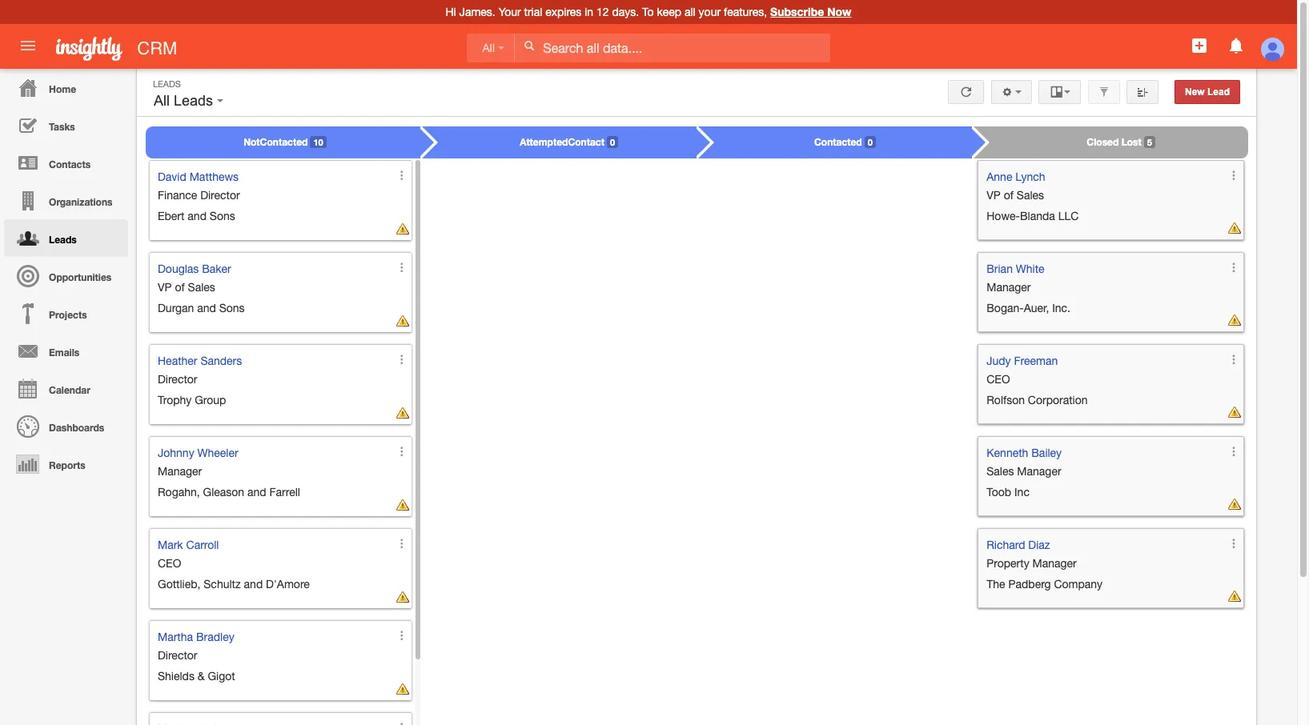 Task type: describe. For each thing, give the bounding box(es) containing it.
douglas
[[158, 263, 199, 275]]

bogan-auer, inc.
[[987, 302, 1071, 315]]

0 for attemptedcontact
[[610, 137, 615, 147]]

mark carroll link
[[158, 539, 219, 552]]

sanders
[[201, 355, 242, 368]]

show list view filters image
[[1098, 86, 1110, 98]]

martha bradley link
[[158, 631, 234, 644]]

d'amore
[[266, 578, 310, 591]]

closed
[[1087, 136, 1119, 148]]

notcontacted
[[244, 136, 308, 148]]

group
[[195, 394, 226, 407]]

baker
[[202, 263, 231, 275]]

matthews
[[190, 171, 239, 183]]

manager inside richard diaz property manager
[[1033, 557, 1077, 570]]

bogan-
[[987, 302, 1024, 315]]

lynch
[[1016, 171, 1046, 183]]

0 for contacted
[[868, 137, 873, 147]]

new lead
[[1185, 86, 1230, 98]]

padberg
[[1009, 578, 1051, 591]]

brian white link
[[987, 263, 1045, 275]]

dashboards link
[[4, 408, 128, 445]]

refresh list image
[[959, 86, 974, 98]]

contacted
[[814, 136, 862, 148]]

your
[[499, 6, 521, 18]]

inc
[[1015, 486, 1030, 499]]

vp for anne lynch vp of sales
[[987, 189, 1001, 202]]

property
[[987, 557, 1030, 570]]

kenneth bailey link
[[987, 447, 1062, 460]]

emails link
[[4, 332, 128, 370]]

sales for baker
[[188, 281, 215, 294]]

blanda
[[1020, 210, 1055, 223]]

judy freeman ceo
[[987, 355, 1058, 386]]

opportunities
[[49, 271, 112, 283]]

all leads
[[154, 93, 217, 109]]

kenneth
[[987, 447, 1029, 460]]

sales for lynch
[[1017, 189, 1044, 202]]

director inside david matthews finance director
[[200, 189, 240, 202]]

sons for durgan and sons
[[219, 302, 245, 315]]

wheeler
[[197, 447, 238, 460]]

toob
[[987, 486, 1011, 499]]

and right ebert
[[188, 210, 207, 223]]

leads link
[[4, 219, 128, 257]]

james.
[[459, 6, 495, 18]]

all
[[685, 6, 696, 18]]

lost
[[1122, 136, 1142, 148]]

anne lynch link
[[987, 171, 1046, 183]]

days.
[[612, 6, 639, 18]]

and right "schultz" at the left bottom of page
[[244, 578, 263, 591]]

finance
[[158, 189, 197, 202]]

projects link
[[4, 295, 128, 332]]

bradley
[[196, 631, 234, 644]]

auer,
[[1024, 302, 1049, 315]]

home
[[49, 83, 76, 95]]

new
[[1185, 86, 1205, 98]]

heather
[[158, 355, 197, 368]]

llc
[[1058, 210, 1079, 223]]

douglas baker link
[[158, 263, 231, 275]]

sons for ebert and sons
[[210, 210, 235, 223]]

richard diaz property manager
[[987, 539, 1077, 570]]

and right durgan at the top left
[[197, 302, 216, 315]]

the padberg company
[[987, 578, 1103, 591]]

director for sanders
[[158, 373, 197, 386]]

all link
[[466, 34, 515, 62]]

0 vertical spatial leads
[[153, 79, 181, 89]]

diaz
[[1028, 539, 1050, 552]]

rolfson corporation
[[987, 394, 1088, 407]]

rolfson
[[987, 394, 1025, 407]]

trophy group
[[158, 394, 226, 407]]

director for bradley
[[158, 649, 197, 662]]

tasks
[[49, 121, 75, 133]]

reports link
[[4, 445, 128, 483]]

mark carroll ceo
[[158, 539, 219, 570]]

freeman
[[1014, 355, 1058, 368]]

all for all leads
[[154, 93, 170, 109]]

in
[[585, 6, 593, 18]]

features,
[[724, 6, 767, 18]]

calendar link
[[4, 370, 128, 408]]

inc.
[[1052, 302, 1071, 315]]

manager inside johnny wheeler manager
[[158, 465, 202, 478]]

all for all
[[482, 42, 495, 54]]

tasks link
[[4, 107, 128, 144]]

judy freeman link
[[987, 355, 1058, 368]]



Task type: vqa. For each thing, say whether or not it's contained in the screenshot.
Judy
yes



Task type: locate. For each thing, give the bounding box(es) containing it.
subscribe now link
[[770, 5, 852, 18]]

manager up the padberg company
[[1033, 557, 1077, 570]]

corporation
[[1028, 394, 1088, 407]]

gottlieb, schultz and d'amore
[[158, 578, 310, 591]]

director inside heather sanders director
[[158, 373, 197, 386]]

of for anne
[[1004, 189, 1014, 202]]

martha
[[158, 631, 193, 644]]

shields
[[158, 670, 195, 683]]

kenneth bailey sales manager
[[987, 447, 1062, 478]]

leads up opportunities link
[[49, 234, 77, 246]]

all leads button
[[150, 89, 227, 113]]

1 horizontal spatial sales
[[987, 465, 1014, 478]]

vp
[[987, 189, 1001, 202], [158, 281, 172, 294]]

all down crm
[[154, 93, 170, 109]]

of down anne lynch link
[[1004, 189, 1014, 202]]

vp for douglas baker vp of sales
[[158, 281, 172, 294]]

2 vertical spatial leads
[[49, 234, 77, 246]]

0 vertical spatial sales
[[1017, 189, 1044, 202]]

2 horizontal spatial sales
[[1017, 189, 1044, 202]]

sales down douglas baker link
[[188, 281, 215, 294]]

leads inside navigation
[[49, 234, 77, 246]]

toob inc
[[987, 486, 1030, 499]]

all inside button
[[154, 93, 170, 109]]

2 vertical spatial director
[[158, 649, 197, 662]]

0 vertical spatial ceo
[[987, 373, 1010, 386]]

vp down douglas
[[158, 281, 172, 294]]

1 vertical spatial director
[[158, 373, 197, 386]]

sales down 'lynch'
[[1017, 189, 1044, 202]]

0 horizontal spatial of
[[175, 281, 185, 294]]

new lead link
[[1175, 80, 1240, 104]]

2 0 from the left
[[868, 137, 873, 147]]

leads down crm
[[174, 93, 213, 109]]

the
[[987, 578, 1005, 591]]

lead
[[1208, 86, 1230, 98]]

1 vertical spatial all
[[154, 93, 170, 109]]

attemptedcontact
[[520, 136, 605, 148]]

director inside the martha bradley director
[[158, 649, 197, 662]]

reports
[[49, 460, 85, 472]]

1 horizontal spatial 0
[[868, 137, 873, 147]]

vp inside "anne lynch vp of sales"
[[987, 189, 1001, 202]]

Search all data.... text field
[[515, 34, 831, 62]]

0 horizontal spatial sales
[[188, 281, 215, 294]]

ceo
[[987, 373, 1010, 386], [158, 557, 181, 570]]

0 vertical spatial of
[[1004, 189, 1014, 202]]

sons
[[210, 210, 235, 223], [219, 302, 245, 315]]

&
[[198, 670, 205, 683]]

david matthews link
[[158, 171, 239, 183]]

0 horizontal spatial vp
[[158, 281, 172, 294]]

sons down david matthews finance director at the top left
[[210, 210, 235, 223]]

attemptedcontact 0
[[520, 136, 615, 148]]

closed lost 5
[[1087, 136, 1152, 148]]

contacts
[[49, 159, 91, 171]]

martha bradley director
[[158, 631, 234, 662]]

ceo for mark carroll ceo
[[158, 557, 181, 570]]

carroll
[[186, 539, 219, 552]]

all down james.
[[482, 42, 495, 54]]

projects
[[49, 309, 87, 321]]

vp down anne
[[987, 189, 1001, 202]]

to
[[642, 6, 654, 18]]

douglas baker vp of sales
[[158, 263, 231, 294]]

all
[[482, 42, 495, 54], [154, 93, 170, 109]]

ceo inside judy freeman ceo
[[987, 373, 1010, 386]]

0 horizontal spatial ceo
[[158, 557, 181, 570]]

1 horizontal spatial ceo
[[987, 373, 1010, 386]]

white image
[[524, 40, 535, 51]]

hi
[[446, 6, 456, 18]]

david
[[158, 171, 186, 183]]

1 vertical spatial ceo
[[158, 557, 181, 570]]

0 vertical spatial director
[[200, 189, 240, 202]]

anne
[[987, 171, 1013, 183]]

manager down bailey
[[1017, 465, 1062, 478]]

howe-
[[987, 210, 1020, 223]]

schultz
[[204, 578, 241, 591]]

manager inside kenneth bailey sales manager
[[1017, 465, 1062, 478]]

johnny
[[158, 447, 194, 460]]

1 vertical spatial of
[[175, 281, 185, 294]]

contacted 0
[[814, 136, 873, 148]]

heather sanders link
[[158, 355, 242, 368]]

your
[[699, 6, 721, 18]]

of
[[1004, 189, 1014, 202], [175, 281, 185, 294]]

manager down brian white link
[[987, 281, 1031, 294]]

navigation
[[0, 69, 128, 483]]

1 vertical spatial sales
[[188, 281, 215, 294]]

sales inside "anne lynch vp of sales"
[[1017, 189, 1044, 202]]

1 vertical spatial sons
[[219, 302, 245, 315]]

heather sanders director
[[158, 355, 242, 386]]

shields & gigot
[[158, 670, 235, 683]]

rogahn,
[[158, 486, 200, 499]]

subscribe
[[770, 5, 824, 18]]

ceo for judy freeman ceo
[[987, 373, 1010, 386]]

judy
[[987, 355, 1011, 368]]

1 horizontal spatial of
[[1004, 189, 1014, 202]]

manager inside brian white manager
[[987, 281, 1031, 294]]

richard diaz link
[[987, 539, 1050, 552]]

of inside douglas baker vp of sales
[[175, 281, 185, 294]]

trial
[[524, 6, 542, 18]]

johnny wheeler manager
[[158, 447, 238, 478]]

leads up all leads
[[153, 79, 181, 89]]

ebert and sons
[[158, 210, 235, 223]]

navigation containing home
[[0, 69, 128, 483]]

ceo down "judy"
[[987, 373, 1010, 386]]

farrell
[[269, 486, 300, 499]]

0 inside contacted 0
[[868, 137, 873, 147]]

sales inside kenneth bailey sales manager
[[987, 465, 1014, 478]]

12
[[597, 6, 609, 18]]

director down martha
[[158, 649, 197, 662]]

bailey
[[1032, 447, 1062, 460]]

1 horizontal spatial vp
[[987, 189, 1001, 202]]

leads inside button
[[174, 93, 213, 109]]

ceo inside mark carroll ceo
[[158, 557, 181, 570]]

10
[[313, 137, 323, 147]]

0 inside the attemptedcontact 0
[[610, 137, 615, 147]]

sales inside douglas baker vp of sales
[[188, 281, 215, 294]]

0 vertical spatial sons
[[210, 210, 235, 223]]

1 vertical spatial leads
[[174, 93, 213, 109]]

cog image
[[1001, 86, 1013, 98]]

sales
[[1017, 189, 1044, 202], [188, 281, 215, 294], [987, 465, 1014, 478]]

howe-blanda llc
[[987, 210, 1079, 223]]

gleason
[[203, 486, 244, 499]]

0 vertical spatial vp
[[987, 189, 1001, 202]]

brian
[[987, 263, 1013, 275]]

hi james. your trial expires in 12 days. to keep all your features, subscribe now
[[446, 5, 852, 18]]

now
[[827, 5, 852, 18]]

director down heather at the left
[[158, 373, 197, 386]]

vp inside douglas baker vp of sales
[[158, 281, 172, 294]]

durgan and sons
[[158, 302, 245, 315]]

1 vertical spatial vp
[[158, 281, 172, 294]]

durgan
[[158, 302, 194, 315]]

0 horizontal spatial 0
[[610, 137, 615, 147]]

notcontacted 10
[[244, 136, 323, 148]]

of for douglas
[[175, 281, 185, 294]]

notifications image
[[1227, 36, 1246, 55]]

0 vertical spatial all
[[482, 42, 495, 54]]

of inside "anne lynch vp of sales"
[[1004, 189, 1014, 202]]

crm
[[137, 38, 177, 58]]

1 0 from the left
[[610, 137, 615, 147]]

trophy
[[158, 394, 192, 407]]

gigot
[[208, 670, 235, 683]]

david matthews finance director
[[158, 171, 240, 202]]

director down matthews
[[200, 189, 240, 202]]

0 horizontal spatial all
[[154, 93, 170, 109]]

sales down kenneth on the bottom
[[987, 465, 1014, 478]]

johnny wheeler link
[[158, 447, 238, 460]]

organizations
[[49, 196, 113, 208]]

0 right contacted
[[868, 137, 873, 147]]

1 horizontal spatial all
[[482, 42, 495, 54]]

0 right 'attemptedcontact'
[[610, 137, 615, 147]]

expires
[[546, 6, 582, 18]]

mark
[[158, 539, 183, 552]]

organizations link
[[4, 182, 128, 219]]

rogahn, gleason and farrell
[[158, 486, 300, 499]]

of down douglas
[[175, 281, 185, 294]]

ceo down mark
[[158, 557, 181, 570]]

and left farrell
[[247, 486, 266, 499]]

show sidebar image
[[1137, 86, 1148, 98]]

sons down "baker"
[[219, 302, 245, 315]]

2 vertical spatial sales
[[987, 465, 1014, 478]]

manager down johnny at the left bottom
[[158, 465, 202, 478]]

dashboards
[[49, 422, 104, 434]]

contacts link
[[4, 144, 128, 182]]



